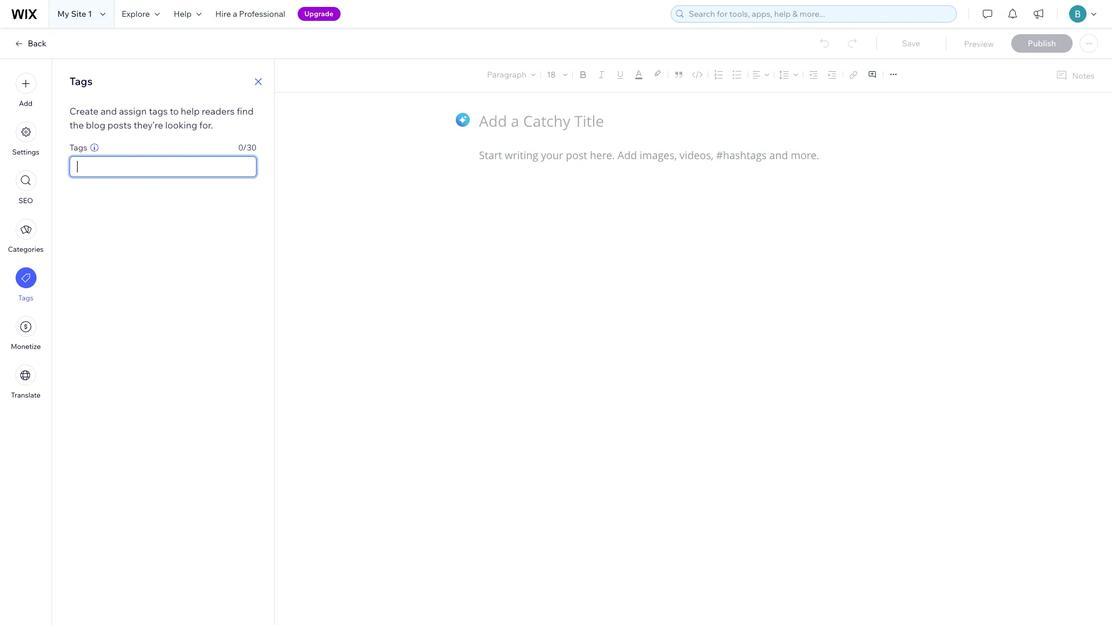 Task type: describe. For each thing, give the bounding box(es) containing it.
30
[[247, 143, 257, 153]]

0 / 30
[[238, 143, 257, 153]]

create
[[70, 105, 99, 117]]

for.
[[199, 119, 213, 131]]

help
[[181, 105, 200, 117]]

monetize
[[11, 342, 41, 351]]

a
[[233, 9, 237, 19]]

menu containing add
[[0, 66, 52, 407]]

1 vertical spatial tags
[[70, 143, 87, 153]]

tags button
[[15, 268, 36, 302]]

posts
[[108, 119, 132, 131]]

help button
[[167, 0, 208, 28]]

Tags field
[[74, 157, 253, 177]]

back
[[28, 38, 46, 49]]

seo button
[[15, 170, 36, 205]]

looking
[[165, 119, 197, 131]]

upgrade
[[304, 9, 334, 18]]

/
[[243, 143, 247, 153]]

seo
[[18, 196, 33, 205]]

explore
[[122, 9, 150, 19]]

tags
[[149, 105, 168, 117]]

my site 1
[[57, 9, 92, 19]]

settings button
[[12, 122, 39, 156]]

to
[[170, 105, 179, 117]]

professional
[[239, 9, 285, 19]]

settings
[[12, 148, 39, 156]]

blog
[[86, 119, 105, 131]]

create and assign tags to help readers find the blog posts they're looking for.
[[70, 105, 254, 131]]

hire
[[215, 9, 231, 19]]

back button
[[14, 38, 46, 49]]

paragraph button
[[485, 67, 538, 83]]



Task type: vqa. For each thing, say whether or not it's contained in the screenshot.
Billing
no



Task type: locate. For each thing, give the bounding box(es) containing it.
add
[[19, 99, 33, 108]]

tags down "the"
[[70, 143, 87, 153]]

0
[[238, 143, 243, 153]]

translate button
[[11, 365, 41, 400]]

1
[[88, 9, 92, 19]]

the
[[70, 119, 84, 131]]

monetize button
[[11, 316, 41, 351]]

tags inside button
[[18, 294, 33, 302]]

tags up create
[[70, 75, 93, 88]]

upgrade button
[[298, 7, 341, 21]]

readers
[[202, 105, 235, 117]]

and
[[101, 105, 117, 117]]

assign
[[119, 105, 147, 117]]

0 vertical spatial tags
[[70, 75, 93, 88]]

find
[[237, 105, 254, 117]]

notes button
[[1052, 68, 1098, 83]]

hire a professional link
[[208, 0, 292, 28]]

tags up monetize button
[[18, 294, 33, 302]]

2 vertical spatial tags
[[18, 294, 33, 302]]

menu
[[0, 66, 52, 407]]

add button
[[15, 73, 36, 108]]

my
[[57, 9, 69, 19]]

help
[[174, 9, 192, 19]]

tags
[[70, 75, 93, 88], [70, 143, 87, 153], [18, 294, 33, 302]]

paragraph
[[487, 70, 527, 80]]

site
[[71, 9, 86, 19]]

notes
[[1073, 70, 1095, 81]]

hire a professional
[[215, 9, 285, 19]]

categories
[[8, 245, 44, 254]]

Search for tools, apps, help & more... field
[[685, 6, 953, 22]]

translate
[[11, 391, 41, 400]]

they're
[[134, 119, 163, 131]]

Add a Catchy Title text field
[[479, 111, 896, 131]]

categories button
[[8, 219, 44, 254]]



